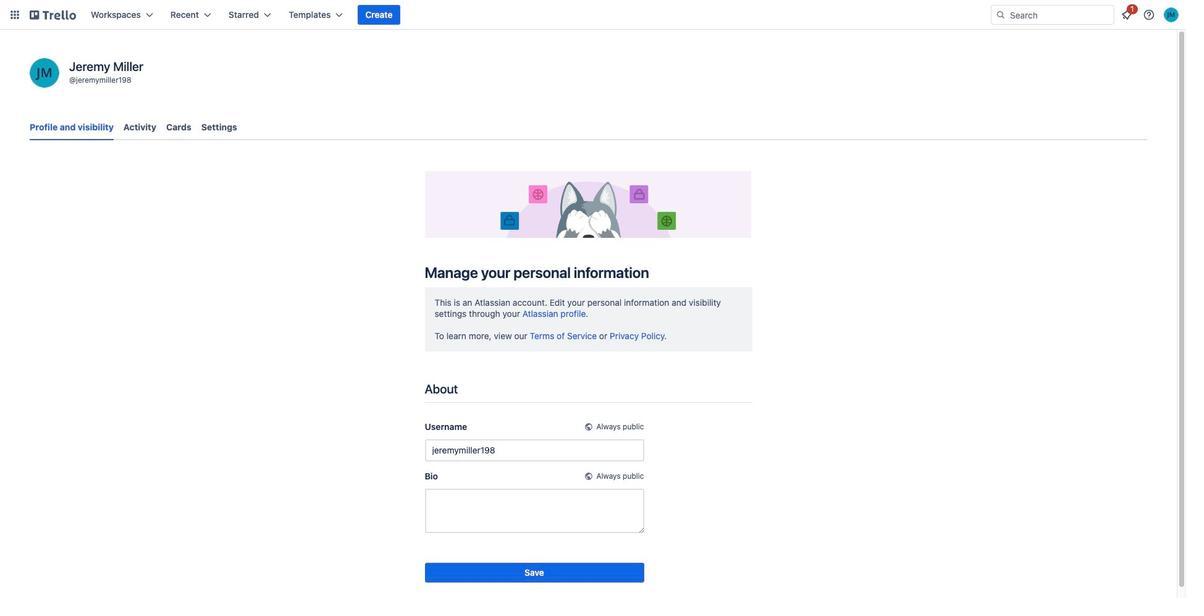 Task type: describe. For each thing, give the bounding box(es) containing it.
search image
[[997, 10, 1006, 20]]

primary element
[[0, 0, 1187, 30]]



Task type: vqa. For each thing, say whether or not it's contained in the screenshot.
bottommost "Jeremy Miller (jeremymiller198)" icon
yes



Task type: locate. For each thing, give the bounding box(es) containing it.
jeremy miller (jeremymiller198) image down back to home image
[[30, 58, 59, 88]]

back to home image
[[30, 5, 76, 25]]

Search field
[[992, 5, 1115, 25]]

jeremy miller (jeremymiller198) image
[[1165, 7, 1180, 22], [30, 58, 59, 88]]

0 vertical spatial jeremy miller (jeremymiller198) image
[[1165, 7, 1180, 22]]

1 notification image
[[1120, 7, 1135, 22]]

0 horizontal spatial jeremy miller (jeremymiller198) image
[[30, 58, 59, 88]]

None text field
[[425, 439, 644, 462]]

jeremy miller (jeremymiller198) image right open information menu icon
[[1165, 7, 1180, 22]]

open information menu image
[[1144, 9, 1156, 21]]

None text field
[[425, 489, 644, 533]]

1 horizontal spatial jeremy miller (jeremymiller198) image
[[1165, 7, 1180, 22]]

1 vertical spatial jeremy miller (jeremymiller198) image
[[30, 58, 59, 88]]



